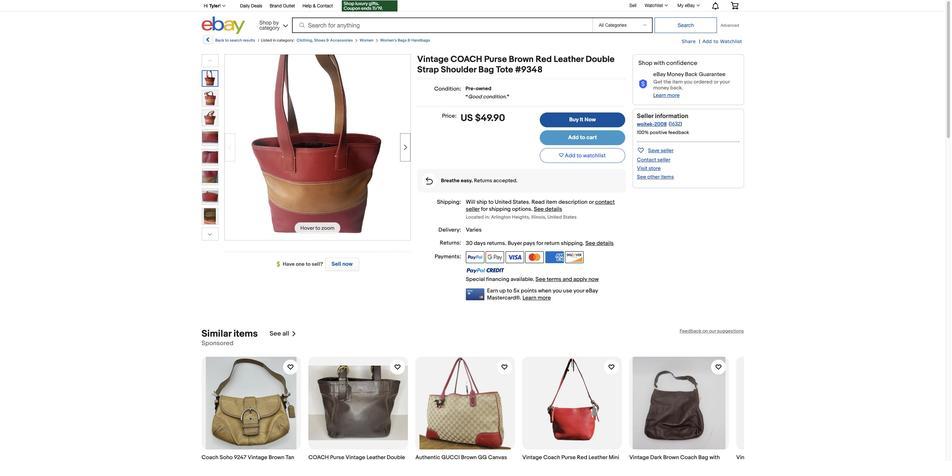 Task type: locate. For each thing, give the bounding box(es) containing it.
more right points
[[538, 294, 551, 302]]

1 horizontal spatial or
[[714, 79, 719, 85]]

& right help
[[313, 3, 316, 9]]

1 vertical spatial coach
[[309, 454, 329, 461]]

0 vertical spatial add
[[703, 38, 712, 44]]

coach up "pre-"
[[451, 54, 482, 65]]

& right shoes
[[326, 38, 329, 43]]

seller inside save seller button
[[661, 147, 674, 154]]

brown inside vintage coach purse brown red leather double strap shoulder bag tote  #9348
[[509, 54, 534, 65]]

picture 2 of 14 image
[[202, 90, 218, 106]]

shop inside shop by category
[[259, 20, 272, 25]]

returns
[[487, 240, 505, 247]]

1 vertical spatial sell
[[332, 261, 341, 268]]

special financing available. see terms and apply now
[[466, 276, 599, 283]]

0 horizontal spatial item
[[546, 199, 557, 206]]

1 horizontal spatial shop
[[639, 60, 653, 67]]

bag inside vintage dark brown coach bag with
[[698, 454, 708, 461]]

1 horizontal spatial details
[[597, 240, 614, 247]]

item for description
[[546, 199, 557, 206]]

back.
[[670, 85, 683, 91]]

0 horizontal spatial learn more link
[[523, 294, 551, 302]]

1 vertical spatial more
[[538, 294, 551, 302]]

category:
[[277, 38, 294, 43]]

now right apply
[[589, 276, 599, 283]]

0 vertical spatial contact
[[317, 3, 333, 9]]

0 vertical spatial bag
[[478, 65, 494, 75]]

ebay
[[685, 3, 695, 8], [653, 71, 666, 78], [586, 287, 598, 294]]

see details link for 30 days returns . buyer pays for return shipping . see details
[[585, 240, 614, 247]]

item down money
[[672, 79, 683, 85]]

2 horizontal spatial .
[[583, 240, 584, 247]]

points
[[521, 287, 537, 294]]

vintage inside vintage coach purse red leather mini
[[522, 454, 542, 461]]

0 horizontal spatial red
[[536, 54, 552, 65]]

2 horizontal spatial &
[[408, 38, 411, 43]]

shop by category banner
[[200, 0, 744, 36]]

"
[[507, 93, 509, 100]]

easy.
[[461, 178, 473, 184]]

add for add to cart
[[568, 134, 579, 141]]

purse
[[484, 54, 507, 65], [330, 454, 344, 461], [562, 454, 576, 461], [807, 454, 821, 461]]

ebay inside ebay money back guarantee get the item you ordered or your money back. learn more
[[653, 71, 666, 78]]

none submit inside the shop by category banner
[[655, 17, 717, 33]]

dollar sign image
[[277, 262, 283, 268]]

with inside vintage dark brown coach bag with
[[710, 454, 720, 461]]

master card image
[[525, 251, 544, 263]]

0 vertical spatial item
[[672, 79, 683, 85]]

your inside ebay money back guarantee get the item you ordered or your money back. learn more
[[720, 79, 730, 85]]

vintage inside vintage red leather coach purse style
[[736, 454, 756, 461]]

returns:
[[440, 239, 461, 247]]

watchlist down advanced
[[720, 38, 742, 44]]

item for you
[[672, 79, 683, 85]]

leather inside vintage red leather coach purse style
[[769, 454, 788, 461]]

or down guarantee
[[714, 79, 719, 85]]

shipping up arlington
[[489, 206, 511, 213]]

get
[[653, 79, 662, 85]]

2 coach from the left
[[543, 454, 560, 461]]

1 vertical spatial learn more link
[[523, 294, 551, 302]]

1632
[[670, 121, 681, 127]]

united up arlington
[[495, 199, 512, 206]]

to inside earn up to 5x points when you use your ebay mastercard®.
[[507, 287, 512, 294]]

see details link
[[534, 206, 562, 213], [585, 240, 614, 247]]

the
[[664, 79, 671, 85]]

see inside contact seller visit store see other items
[[637, 174, 646, 180]]

0 vertical spatial or
[[714, 79, 719, 85]]

0 vertical spatial you
[[684, 79, 693, 85]]

for
[[481, 206, 488, 213], [537, 240, 543, 247]]

0 horizontal spatial watchlist
[[645, 3, 663, 8]]

0 horizontal spatial ebay
[[586, 287, 598, 294]]

2 vertical spatial add
[[565, 152, 576, 159]]

1 vertical spatial back
[[685, 71, 698, 78]]

seller down save seller
[[657, 157, 670, 163]]

2 horizontal spatial ebay
[[685, 3, 695, 8]]

canvas
[[488, 454, 507, 461]]

have one to sell?
[[283, 261, 323, 268]]

1 vertical spatial seller
[[657, 157, 670, 163]]

0 vertical spatial shop
[[259, 20, 272, 25]]

0 horizontal spatial or
[[589, 199, 594, 206]]

listed
[[261, 38, 272, 43]]

add
[[703, 38, 712, 44], [568, 134, 579, 141], [565, 152, 576, 159]]

0 vertical spatial your
[[720, 79, 730, 85]]

with
[[654, 60, 665, 67], [710, 454, 720, 461]]

shipping up discover image
[[561, 240, 583, 247]]

to down advanced link
[[714, 38, 719, 44]]

purse inside vintage coach purse brown red leather double strap shoulder bag tote  #9348
[[484, 54, 507, 65]]

vintage inside vintage dark brown coach bag with
[[629, 454, 649, 461]]

picture 5 of 14 image
[[202, 149, 218, 165]]

1 horizontal spatial items
[[661, 174, 674, 180]]

description
[[559, 199, 588, 206]]

picture 1 of 14 image
[[202, 71, 218, 86]]

1 horizontal spatial item
[[672, 79, 683, 85]]

vintage red leather coach purse style
[[736, 454, 835, 461]]

paypal credit image
[[466, 268, 505, 274]]

delivery:
[[439, 226, 461, 234]]

ebay inside earn up to 5x points when you use your ebay mastercard®.
[[586, 287, 598, 294]]

available.
[[511, 276, 534, 283]]

add to watchlist button
[[540, 148, 625, 163]]

1 vertical spatial ebay
[[653, 71, 666, 78]]

get the coupon image
[[342, 0, 398, 12]]

daily
[[240, 3, 250, 9]]

100%
[[637, 130, 649, 136]]

1 vertical spatial watchlist
[[720, 38, 742, 44]]

1 coach from the left
[[202, 454, 218, 461]]

0 horizontal spatial you
[[553, 287, 562, 294]]

seller for save seller
[[661, 147, 674, 154]]

share
[[682, 38, 696, 44]]

2 vertical spatial ebay
[[586, 287, 598, 294]]

None submit
[[655, 17, 717, 33]]

coach purse vintage leather double link
[[309, 357, 408, 461]]

vintage for vintage red leather coach purse style
[[736, 454, 756, 461]]

google pay image
[[486, 251, 504, 263]]

1 vertical spatial with
[[710, 454, 720, 461]]

0 horizontal spatial learn
[[523, 294, 537, 302]]

ordered
[[694, 79, 713, 85]]

1 horizontal spatial for
[[537, 240, 543, 247]]

you left use
[[553, 287, 562, 294]]

0 vertical spatial ebay
[[685, 3, 695, 8]]

0 vertical spatial learn
[[653, 92, 666, 98]]

american express image
[[545, 251, 564, 263]]

0 horizontal spatial united
[[495, 199, 512, 206]]

or
[[714, 79, 719, 85], [589, 199, 594, 206]]

0 horizontal spatial sell
[[332, 261, 341, 268]]

item inside ebay money back guarantee get the item you ordered or your money back. learn more
[[672, 79, 683, 85]]

bags
[[398, 38, 407, 43]]

with details__icon image
[[639, 80, 647, 89], [426, 177, 433, 185]]

0 vertical spatial see details link
[[534, 206, 562, 213]]

watchlist right sell link
[[645, 3, 663, 8]]

item right read
[[546, 199, 557, 206]]

vintage inside vintage coach purse brown red leather double strap shoulder bag tote  #9348
[[417, 54, 449, 65]]

breathe easy. returns accepted.
[[441, 178, 518, 184]]

& for women's
[[408, 38, 411, 43]]

back to search results link
[[203, 35, 255, 47]]

contact inside contact seller visit store see other items
[[637, 157, 656, 163]]

with details__icon image inside "us $49.90" main content
[[426, 177, 433, 185]]

guarantee
[[699, 71, 726, 78]]

to left watchlist
[[577, 152, 582, 159]]

&
[[313, 3, 316, 9], [326, 38, 329, 43], [408, 38, 411, 43]]

0 vertical spatial now
[[342, 261, 353, 268]]

your down guarantee
[[720, 79, 730, 85]]

0 vertical spatial united
[[495, 199, 512, 206]]

0 horizontal spatial shop
[[259, 20, 272, 25]]

vintage dark brown coach bag with link
[[629, 357, 729, 461]]

picture 6 of 14 image
[[202, 169, 218, 185]]

gg
[[478, 454, 487, 461]]

pre-owned " good condition. "
[[466, 85, 509, 100]]

leather inside vintage coach purse brown red leather double strap shoulder bag tote  #9348
[[554, 54, 584, 65]]

add down buy
[[568, 134, 579, 141]]

0 vertical spatial for
[[481, 206, 488, 213]]

& for clothing,
[[326, 38, 329, 43]]

1 horizontal spatial learn
[[653, 92, 666, 98]]

ebay mastercard image
[[466, 289, 485, 300]]

0 horizontal spatial back
[[215, 38, 224, 43]]

good
[[468, 93, 482, 100]]

suggestions
[[717, 328, 744, 334]]

tote
[[496, 65, 513, 75]]

ebay up get at the right
[[653, 71, 666, 78]]

vintage coach purse red leather mini link
[[522, 357, 622, 461]]

0 horizontal spatial &
[[313, 3, 316, 9]]

back left search
[[215, 38, 224, 43]]

1 vertical spatial now
[[589, 276, 599, 283]]

leather inside coach purse vintage leather double
[[367, 454, 386, 461]]

united left states
[[548, 214, 562, 220]]

| left listed
[[258, 38, 259, 43]]

1 vertical spatial items
[[234, 328, 258, 340]]

contact seller link
[[466, 199, 615, 213]]

seller inside contact seller
[[466, 206, 480, 213]]

add to watchlist link
[[703, 38, 742, 45]]

& inside the account navigation
[[313, 3, 316, 9]]

1 vertical spatial item
[[546, 199, 557, 206]]

0 horizontal spatial more
[[538, 294, 551, 302]]

add right share
[[703, 38, 712, 44]]

1 horizontal spatial ebay
[[653, 71, 666, 78]]

seller inside contact seller visit store see other items
[[657, 157, 670, 163]]

see all
[[270, 330, 289, 338]]

1 horizontal spatial united
[[548, 214, 562, 220]]

1 horizontal spatial you
[[684, 79, 693, 85]]

add down add to cart link
[[565, 152, 576, 159]]

1 vertical spatial bag
[[698, 454, 708, 461]]

now
[[342, 261, 353, 268], [589, 276, 599, 283]]

vintage coach purse brown red leather double strap shoulder bag tote  #9348 - picture 1 of 14 image
[[248, 54, 387, 239]]

0 vertical spatial learn more link
[[653, 92, 680, 98]]

more down 'back.'
[[667, 92, 680, 98]]

red inside vintage red leather coach purse style
[[757, 454, 768, 461]]

0 vertical spatial watchlist
[[645, 3, 663, 8]]

1 horizontal spatial shipping
[[561, 240, 583, 247]]

red inside vintage coach purse red leather mini
[[577, 454, 587, 461]]

feedback on our suggestions
[[680, 328, 744, 334]]

1 horizontal spatial more
[[667, 92, 680, 98]]

contact
[[317, 3, 333, 9], [637, 157, 656, 163]]

to right "one"
[[306, 261, 311, 268]]

0 horizontal spatial .
[[505, 240, 507, 247]]

discover image
[[565, 251, 584, 263]]

1 vertical spatial contact
[[637, 157, 656, 163]]

seller
[[637, 113, 654, 120]]

1 horizontal spatial sell
[[629, 3, 637, 8]]

sell inside the account navigation
[[629, 3, 637, 8]]

0 vertical spatial with details__icon image
[[639, 80, 647, 89]]

back up ordered
[[685, 71, 698, 78]]

you right 'back.'
[[684, 79, 693, 85]]

coach right tan
[[309, 454, 329, 461]]

learn more link down special financing available. see terms and apply now
[[523, 294, 551, 302]]

your
[[720, 79, 730, 85], [574, 287, 585, 294]]

4 coach from the left
[[789, 454, 806, 461]]

1 vertical spatial double
[[387, 454, 405, 461]]

buy it now link
[[540, 113, 625, 127]]

1 horizontal spatial double
[[586, 54, 615, 65]]

1 vertical spatial united
[[548, 214, 562, 220]]

items right other
[[661, 174, 674, 180]]

0 horizontal spatial bag
[[478, 65, 494, 75]]

watchlist link
[[641, 1, 671, 10]]

sell inside "link"
[[332, 261, 341, 268]]

shop
[[259, 20, 272, 25], [639, 60, 653, 67]]

ebay right 'my'
[[685, 3, 695, 8]]

sell now
[[332, 261, 353, 268]]

ebay down apply
[[586, 287, 598, 294]]

will
[[466, 199, 475, 206]]

seller for contact seller visit store see other items
[[657, 157, 670, 163]]

see all link
[[270, 328, 296, 340]]

3 coach from the left
[[680, 454, 697, 461]]

1 horizontal spatial see details link
[[585, 240, 614, 247]]

visit
[[637, 165, 647, 172]]

vintage coach purse red leather mini
[[522, 454, 619, 461]]

1 vertical spatial with details__icon image
[[426, 177, 433, 185]]

learn inside "us $49.90" main content
[[523, 294, 537, 302]]

to left 5x
[[507, 287, 512, 294]]

coach inside vintage coach purse brown red leather double strap shoulder bag tote  #9348
[[451, 54, 482, 65]]

to left cart
[[580, 134, 585, 141]]

sell left the watchlist link
[[629, 3, 637, 8]]

seller right save
[[661, 147, 674, 154]]

vintage for vintage coach purse red leather mini
[[522, 454, 542, 461]]

tan
[[286, 454, 294, 461]]

& right bags
[[408, 38, 411, 43]]

back
[[215, 38, 224, 43], [685, 71, 698, 78]]

breathe
[[441, 178, 460, 184]]

my
[[678, 3, 684, 8]]

now right sell?
[[342, 261, 353, 268]]

accessories
[[330, 38, 353, 43]]

learn down money
[[653, 92, 666, 98]]

0 vertical spatial seller
[[661, 147, 674, 154]]

0 vertical spatial double
[[586, 54, 615, 65]]

add inside button
[[565, 152, 576, 159]]

0 horizontal spatial for
[[481, 206, 488, 213]]

30
[[466, 240, 473, 247]]

0 horizontal spatial with details__icon image
[[426, 177, 433, 185]]

| right share button
[[699, 38, 700, 45]]

results
[[243, 38, 255, 43]]

1 horizontal spatial contact
[[637, 157, 656, 163]]

outlet
[[283, 3, 295, 9]]

item inside "us $49.90" main content
[[546, 199, 557, 206]]

shop for shop with confidence
[[639, 60, 653, 67]]

learn more link down money
[[653, 92, 680, 98]]

0 vertical spatial back
[[215, 38, 224, 43]]

learn right 5x
[[523, 294, 537, 302]]

pays
[[523, 240, 535, 247]]

or inside ebay money back guarantee get the item you ordered or your money back. learn more
[[714, 79, 719, 85]]

1 vertical spatial you
[[553, 287, 562, 294]]

for up in:
[[481, 206, 488, 213]]

1 vertical spatial see details link
[[585, 240, 614, 247]]

contact up visit store link
[[637, 157, 656, 163]]

add to cart link
[[540, 130, 625, 145]]

sell right sell?
[[332, 261, 341, 268]]

for right pays
[[537, 240, 543, 247]]

1 horizontal spatial with details__icon image
[[639, 80, 647, 89]]

contact right help
[[317, 3, 333, 9]]

1 vertical spatial shipping
[[561, 240, 583, 247]]

0 vertical spatial items
[[661, 174, 674, 180]]

double inside vintage coach purse brown red leather double strap shoulder bag tote  #9348
[[586, 54, 615, 65]]

add inside the share | add to watchlist
[[703, 38, 712, 44]]

daily deals link
[[240, 2, 262, 10]]

0 horizontal spatial coach
[[309, 454, 329, 461]]

or left contact
[[589, 199, 594, 206]]

0 vertical spatial more
[[667, 92, 680, 98]]

your right use
[[574, 287, 585, 294]]

2 vertical spatial seller
[[466, 206, 480, 213]]

contact seller link
[[637, 157, 670, 163]]

0 horizontal spatial see details link
[[534, 206, 562, 213]]

1 horizontal spatial red
[[577, 454, 587, 461]]

sell for sell
[[629, 3, 637, 8]]

paypal image
[[466, 251, 485, 263]]

1 vertical spatial your
[[574, 287, 585, 294]]

1 horizontal spatial watchlist
[[720, 38, 742, 44]]

now inside "us $49.90" main content
[[589, 276, 599, 283]]

use
[[563, 287, 572, 294]]

1 horizontal spatial .
[[531, 206, 533, 213]]

seller up the located
[[466, 206, 480, 213]]

illinois,
[[531, 214, 546, 220]]

with details__icon image for ebay money back guarantee
[[639, 80, 647, 89]]

more inside "us $49.90" main content
[[538, 294, 551, 302]]

2008
[[654, 121, 667, 127]]

0 vertical spatial with
[[654, 60, 665, 67]]

ebay inside the account navigation
[[685, 3, 695, 8]]

brown inside vintage dark brown coach bag with
[[663, 454, 679, 461]]

. for options
[[531, 206, 533, 213]]

items right "similar" at the bottom left of the page
[[234, 328, 258, 340]]

purse inside vintage red leather coach purse style
[[807, 454, 821, 461]]

with details__icon image left the breathe
[[426, 177, 433, 185]]

with details__icon image left get at the right
[[639, 80, 647, 89]]

vintage for vintage dark brown coach bag with
[[629, 454, 649, 461]]

purse inside coach purse vintage leather double
[[330, 454, 344, 461]]

1 vertical spatial or
[[589, 199, 594, 206]]

coach
[[202, 454, 218, 461], [543, 454, 560, 461], [680, 454, 697, 461], [789, 454, 806, 461]]

shipping:
[[437, 199, 461, 206]]

other
[[647, 174, 660, 180]]

watchlist inside the share | add to watchlist
[[720, 38, 742, 44]]

shoes
[[314, 38, 325, 43]]

coach inside coach soho 9247 vintage brown tan
[[202, 454, 218, 461]]

0 vertical spatial sell
[[629, 3, 637, 8]]

. for returns
[[505, 240, 507, 247]]

1 horizontal spatial coach
[[451, 54, 482, 65]]

shipping
[[489, 206, 511, 213], [561, 240, 583, 247]]



Task type: vqa. For each thing, say whether or not it's contained in the screenshot.
Style
yes



Task type: describe. For each thing, give the bounding box(es) containing it.
visit store link
[[637, 165, 661, 172]]

states
[[563, 214, 577, 220]]

coach inside coach purse vintage leather double
[[309, 454, 329, 461]]

share button
[[682, 38, 696, 45]]

save
[[648, 147, 660, 154]]

1 horizontal spatial |
[[699, 38, 700, 45]]

it
[[580, 116, 583, 123]]

coach inside vintage coach purse red leather mini
[[543, 454, 560, 461]]

now
[[585, 116, 596, 123]]

search
[[230, 38, 242, 43]]

now inside sell now "link"
[[342, 261, 353, 268]]

bag inside vintage coach purse brown red leather double strap shoulder bag tote  #9348
[[478, 65, 494, 75]]

ebay money back guarantee get the item you ordered or your money back. learn more
[[653, 71, 730, 98]]

purse inside vintage coach purse red leather mini
[[562, 454, 576, 461]]

hi
[[204, 3, 208, 9]]

#9348
[[515, 65, 543, 75]]

contact inside the account navigation
[[317, 3, 333, 9]]

add to cart
[[568, 134, 597, 141]]

picture 8 of 14 image
[[202, 208, 218, 224]]

wojtek-2008 link
[[637, 121, 667, 127]]

brown inside coach soho 9247 vintage brown tan
[[269, 454, 284, 461]]

condition.
[[483, 93, 507, 100]]

you inside earn up to 5x points when you use your ebay mastercard®.
[[553, 287, 562, 294]]

vintage inside coach purse vintage leather double
[[346, 454, 365, 461]]

1 vertical spatial details
[[597, 240, 614, 247]]

buyer
[[508, 240, 522, 247]]

confidence
[[666, 60, 697, 67]]

more inside ebay money back guarantee get the item you ordered or your money back. learn more
[[667, 92, 680, 98]]

to inside button
[[577, 152, 582, 159]]

us $49.90
[[461, 113, 505, 124]]

9247
[[234, 454, 246, 461]]

contact seller
[[466, 199, 615, 213]]

0 horizontal spatial with
[[654, 60, 665, 67]]

account navigation
[[200, 0, 744, 13]]

picture 3 of 14 image
[[202, 110, 218, 126]]

on
[[703, 328, 708, 334]]

See all text field
[[270, 330, 289, 338]]

ship
[[477, 199, 487, 206]]

located
[[466, 214, 484, 220]]

shop by category button
[[256, 17, 289, 33]]

see terms and apply now link
[[536, 276, 599, 283]]

!
[[220, 3, 221, 9]]

leather inside vintage coach purse red leather mini
[[589, 454, 608, 461]]

watchlist inside the account navigation
[[645, 3, 663, 8]]

1632 link
[[670, 121, 681, 127]]

sell for sell now
[[332, 261, 341, 268]]

up
[[499, 287, 506, 294]]

days
[[474, 240, 486, 247]]

when
[[538, 287, 552, 294]]

shoulder
[[441, 65, 477, 75]]

women's bags & handbags link
[[380, 38, 430, 43]]

brand
[[270, 3, 282, 9]]

to right ship
[[488, 199, 494, 206]]

items inside contact seller visit store see other items
[[661, 174, 674, 180]]

soho
[[220, 454, 233, 461]]

clothing, shoes & accessories link
[[297, 38, 353, 43]]

picture 7 of 14 image
[[202, 189, 218, 205]]

buy it now
[[569, 116, 596, 123]]

women
[[360, 38, 374, 43]]

30 days returns . buyer pays for return shipping . see details
[[466, 240, 614, 247]]

vintage dark brown coach bag with
[[629, 454, 720, 461]]

mini
[[609, 454, 619, 461]]

authentic gucci brown gg canvas
[[415, 454, 507, 461]]

all
[[282, 330, 289, 338]]

shop by category
[[259, 20, 280, 31]]

my ebay
[[678, 3, 695, 8]]

seller for contact seller
[[466, 206, 480, 213]]

0 horizontal spatial details
[[545, 206, 562, 213]]

see details link for for shipping options . see details
[[534, 206, 562, 213]]

return
[[544, 240, 560, 247]]

earn up to 5x points when you use your ebay mastercard®.
[[487, 287, 598, 302]]

authentic gucci brown gg canvas link
[[415, 357, 515, 461]]

money
[[667, 71, 684, 78]]

coach purse vintage leather double
[[309, 454, 405, 461]]

category
[[259, 25, 280, 31]]

visa image
[[506, 251, 524, 263]]

brown inside authentic gucci brown gg canvas
[[461, 454, 477, 461]]

learn inside ebay money back guarantee get the item you ordered or your money back. learn more
[[653, 92, 666, 98]]

owned
[[476, 85, 492, 92]]

accepted.
[[493, 178, 518, 184]]

information
[[655, 113, 689, 120]]

help
[[303, 3, 312, 9]]

and
[[563, 276, 572, 283]]

heights,
[[512, 214, 530, 220]]

add for add to watchlist
[[565, 152, 576, 159]]

| listed in category:
[[258, 38, 294, 43]]

states.
[[513, 199, 530, 206]]

your inside earn up to 5x points when you use your ebay mastercard®.
[[574, 287, 585, 294]]

coach inside vintage red leather coach purse style
[[789, 454, 806, 461]]

sponsored
[[202, 340, 234, 347]]

us $49.90 main content
[[417, 54, 626, 302]]

or inside "us $49.90" main content
[[589, 199, 594, 206]]

arlington
[[491, 214, 511, 220]]

0 horizontal spatial |
[[258, 38, 259, 43]]

returns
[[474, 178, 492, 184]]

you inside ebay money back guarantee get the item you ordered or your money back. learn more
[[684, 79, 693, 85]]

to inside the share | add to watchlist
[[714, 38, 719, 44]]

double inside coach purse vintage leather double
[[387, 454, 405, 461]]

dark
[[650, 454, 662, 461]]

"
[[466, 93, 468, 100]]

Sponsored text field
[[202, 340, 234, 347]]

vintage inside coach soho 9247 vintage brown tan
[[248, 454, 267, 461]]

with details__icon image for breathe easy.
[[426, 177, 433, 185]]

your shopping cart image
[[730, 2, 739, 9]]

0 horizontal spatial items
[[234, 328, 258, 340]]

picture 4 of 14 image
[[202, 130, 218, 146]]

save seller
[[648, 147, 674, 154]]

to left search
[[225, 38, 229, 43]]

sell link
[[626, 3, 640, 8]]

Search for anything text field
[[293, 18, 591, 32]]

save seller button
[[637, 146, 674, 155]]

shop for shop by category
[[259, 20, 272, 25]]

red inside vintage coach purse brown red leather double strap shoulder bag tote  #9348
[[536, 54, 552, 65]]

daily deals
[[240, 3, 262, 9]]

hi tyler !
[[204, 3, 221, 9]]

have
[[283, 261, 295, 268]]

apply
[[573, 276, 587, 283]]

positive
[[650, 130, 667, 136]]

authentic
[[415, 454, 440, 461]]

for shipping options . see details
[[480, 206, 562, 213]]

sell now link
[[323, 258, 359, 271]]

vintage for vintage coach purse brown red leather double strap shoulder bag tote  #9348
[[417, 54, 449, 65]]

learn more
[[523, 294, 551, 302]]

back inside ebay money back guarantee get the item you ordered or your money back. learn more
[[685, 71, 698, 78]]

0 horizontal spatial shipping
[[489, 206, 511, 213]]

condition:
[[434, 85, 461, 93]]

coach inside vintage dark brown coach bag with
[[680, 454, 697, 461]]

us
[[461, 113, 473, 124]]

payments:
[[435, 253, 461, 260]]



